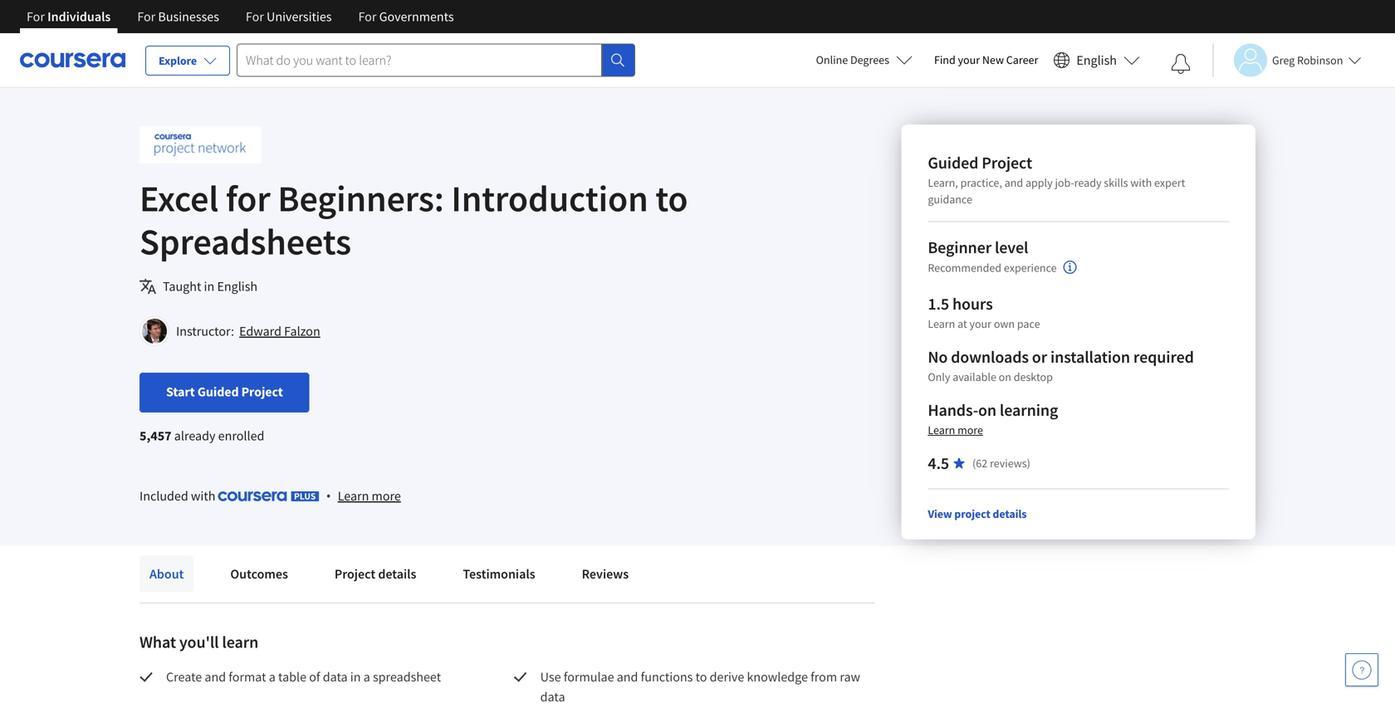 Task type: locate. For each thing, give the bounding box(es) containing it.
1 vertical spatial data
[[541, 689, 565, 704]]

project up practice,
[[982, 152, 1033, 173]]

project up enrolled
[[241, 384, 283, 400]]

taught
[[163, 278, 201, 295]]

learn more link for learn
[[338, 486, 401, 506]]

and right formulae
[[617, 669, 638, 686]]

learn more link right •
[[338, 486, 401, 506]]

table
[[278, 669, 307, 686]]

0 horizontal spatial and
[[205, 669, 226, 686]]

english button
[[1047, 33, 1147, 87]]

2 for from the left
[[137, 8, 156, 25]]

1 vertical spatial in
[[350, 669, 361, 686]]

0 vertical spatial to
[[656, 175, 688, 221]]

instructor:
[[176, 323, 234, 340]]

with inside guided project learn, practice, and apply job-ready skills with expert guidance
[[1131, 175, 1153, 190]]

for up home image
[[137, 8, 156, 25]]

testimonials link
[[453, 556, 546, 593]]

your right the at
[[970, 317, 992, 332]]

project inside button
[[241, 384, 283, 400]]

functions
[[641, 669, 693, 686]]

with right skills in the right of the page
[[1131, 175, 1153, 190]]

for for universities
[[246, 8, 264, 25]]

business down the for universities
[[245, 47, 288, 62]]

included
[[140, 488, 188, 505]]

2 a from the left
[[364, 669, 370, 686]]

3 for from the left
[[246, 8, 264, 25]]

1 horizontal spatial details
[[993, 507, 1027, 522]]

a left table
[[269, 669, 276, 686]]

data inside the use formulae and functions to derive knowledge from raw data
[[541, 689, 565, 704]]

guided right start
[[198, 384, 239, 400]]

details
[[993, 507, 1027, 522], [378, 566, 417, 583]]

0 vertical spatial in
[[204, 278, 215, 295]]

online
[[816, 52, 848, 67]]

introduction
[[452, 175, 649, 221]]

and right create
[[205, 669, 226, 686]]

what you'll learn
[[140, 632, 259, 653]]

spreadsheets
[[140, 219, 351, 265]]

apply
[[1026, 175, 1053, 190]]

english right career
[[1077, 52, 1118, 69]]

2 vertical spatial project
[[335, 566, 376, 583]]

0 horizontal spatial business
[[245, 47, 288, 62]]

0 horizontal spatial data
[[323, 669, 348, 686]]

data right of
[[323, 669, 348, 686]]

raw
[[840, 669, 861, 686]]

for
[[27, 8, 45, 25], [137, 8, 156, 25], [246, 8, 264, 25], [359, 8, 377, 25]]

more
[[958, 423, 984, 438], [372, 488, 401, 505]]

more inside • learn more
[[372, 488, 401, 505]]

business link
[[239, 40, 295, 70]]

home image
[[141, 48, 155, 61]]

1 vertical spatial learn
[[928, 423, 956, 438]]

1 horizontal spatial english
[[1077, 52, 1118, 69]]

for up business essentials link
[[359, 8, 377, 25]]

with right included
[[191, 488, 216, 505]]

1 business from the left
[[245, 47, 288, 62]]

guidance
[[928, 192, 973, 207]]

learn right •
[[338, 488, 369, 505]]

1 horizontal spatial more
[[958, 423, 984, 438]]

learn,
[[928, 175, 959, 190]]

1 vertical spatial learn more link
[[338, 486, 401, 506]]

0 horizontal spatial in
[[204, 278, 215, 295]]

1.5
[[928, 294, 950, 314]]

1 horizontal spatial with
[[1131, 175, 1153, 190]]

create
[[166, 669, 202, 686]]

1 horizontal spatial in
[[350, 669, 361, 686]]

0 vertical spatial with
[[1131, 175, 1153, 190]]

0 horizontal spatial guided
[[198, 384, 239, 400]]

robinson
[[1298, 53, 1344, 68]]

online degrees
[[816, 52, 890, 67]]

included with
[[140, 488, 218, 505]]

0 vertical spatial english
[[1077, 52, 1118, 69]]

What do you want to learn? text field
[[237, 44, 602, 77]]

beginner
[[928, 237, 992, 258]]

guided
[[928, 152, 979, 173], [198, 384, 239, 400]]

on
[[999, 370, 1012, 385], [979, 400, 997, 421]]

learn more link down "hands-"
[[928, 423, 984, 438]]

on down downloads
[[999, 370, 1012, 385]]

0 vertical spatial your
[[958, 52, 980, 67]]

2 vertical spatial learn
[[338, 488, 369, 505]]

0 horizontal spatial to
[[656, 175, 688, 221]]

for for individuals
[[27, 8, 45, 25]]

learn inside • learn more
[[338, 488, 369, 505]]

recommended
[[928, 260, 1002, 275]]

with
[[1131, 175, 1153, 190], [191, 488, 216, 505]]

excel for beginners: introduction to spreadsheets
[[140, 175, 688, 265]]

your right find
[[958, 52, 980, 67]]

a left spreadsheet
[[364, 669, 370, 686]]

learn down "hands-"
[[928, 423, 956, 438]]

what
[[140, 632, 176, 653]]

None search field
[[237, 44, 636, 77]]

banner navigation
[[13, 0, 467, 33]]

view project details link
[[928, 507, 1027, 522]]

to for introduction
[[656, 175, 688, 221]]

spreadsheet
[[373, 669, 441, 686]]

format
[[229, 669, 266, 686]]

to inside the use formulae and functions to derive knowledge from raw data
[[696, 669, 707, 686]]

0 vertical spatial learn
[[928, 317, 956, 332]]

reviews
[[582, 566, 629, 583]]

1 vertical spatial english
[[217, 278, 258, 295]]

installation
[[1051, 347, 1131, 368]]

for individuals
[[27, 8, 111, 25]]

project details
[[335, 566, 417, 583]]

2 business from the left
[[315, 47, 358, 62]]

coursera image
[[20, 47, 125, 73]]

1 vertical spatial guided
[[198, 384, 239, 400]]

2 horizontal spatial project
[[982, 152, 1033, 173]]

0 vertical spatial learn more link
[[928, 423, 984, 438]]

to inside the "excel for beginners: introduction to spreadsheets"
[[656, 175, 688, 221]]

1 vertical spatial on
[[979, 400, 997, 421]]

1 horizontal spatial to
[[696, 669, 707, 686]]

formulae
[[564, 669, 614, 686]]

1 horizontal spatial on
[[999, 370, 1012, 385]]

business
[[245, 47, 288, 62], [315, 47, 358, 62]]

data down use
[[541, 689, 565, 704]]

english down spreadsheets at left
[[217, 278, 258, 295]]

0 vertical spatial more
[[958, 423, 984, 438]]

edward falzon image
[[142, 319, 167, 344]]

0 horizontal spatial project
[[241, 384, 283, 400]]

0 horizontal spatial on
[[979, 400, 997, 421]]

in right taught
[[204, 278, 215, 295]]

1 horizontal spatial learn more link
[[928, 423, 984, 438]]

more right •
[[372, 488, 401, 505]]

0 horizontal spatial more
[[372, 488, 401, 505]]

1 horizontal spatial business
[[315, 47, 358, 62]]

online degrees button
[[803, 42, 926, 78]]

governments
[[379, 8, 454, 25]]

coursera plus image
[[218, 492, 320, 502]]

a
[[269, 669, 276, 686], [364, 669, 370, 686]]

0 vertical spatial guided
[[928, 152, 979, 173]]

1 vertical spatial your
[[970, 317, 992, 332]]

business left essentials
[[315, 47, 358, 62]]

1 vertical spatial project
[[241, 384, 283, 400]]

0 horizontal spatial learn more link
[[338, 486, 401, 506]]

5,457
[[140, 428, 172, 445]]

1 horizontal spatial and
[[617, 669, 638, 686]]

english
[[1077, 52, 1118, 69], [217, 278, 258, 295]]

learn
[[928, 317, 956, 332], [928, 423, 956, 438], [338, 488, 369, 505]]

testimonials
[[463, 566, 536, 583]]

0 vertical spatial project
[[982, 152, 1033, 173]]

greg robinson
[[1273, 53, 1344, 68]]

(62
[[973, 456, 988, 471]]

and
[[1005, 175, 1024, 190], [205, 669, 226, 686], [617, 669, 638, 686]]

career
[[1007, 52, 1039, 67]]

data
[[323, 669, 348, 686], [541, 689, 565, 704]]

guided inside start guided project button
[[198, 384, 239, 400]]

in right of
[[350, 669, 361, 686]]

0 horizontal spatial a
[[269, 669, 276, 686]]

your
[[958, 52, 980, 67], [970, 317, 992, 332]]

for for governments
[[359, 8, 377, 25]]

1 vertical spatial with
[[191, 488, 216, 505]]

degrees
[[851, 52, 890, 67]]

business for business
[[245, 47, 288, 62]]

1 for from the left
[[27, 8, 45, 25]]

you'll
[[179, 632, 219, 653]]

for businesses
[[137, 8, 219, 25]]

learn inside 1.5 hours learn at your own pace
[[928, 317, 956, 332]]

0 vertical spatial on
[[999, 370, 1012, 385]]

1 horizontal spatial data
[[541, 689, 565, 704]]

1 vertical spatial details
[[378, 566, 417, 583]]

learn down 1.5 in the top of the page
[[928, 317, 956, 332]]

no
[[928, 347, 948, 368]]

1 vertical spatial more
[[372, 488, 401, 505]]

1 horizontal spatial a
[[364, 669, 370, 686]]

guided inside guided project learn, practice, and apply job-ready skills with expert guidance
[[928, 152, 979, 173]]

guided up learn,
[[928, 152, 979, 173]]

1 horizontal spatial guided
[[928, 152, 979, 173]]

only
[[928, 370, 951, 385]]

learn more link for on
[[928, 423, 984, 438]]

4 for from the left
[[359, 8, 377, 25]]

for up business link
[[246, 8, 264, 25]]

1 vertical spatial to
[[696, 669, 707, 686]]

on down available
[[979, 400, 997, 421]]

for left individuals
[[27, 8, 45, 25]]

project
[[982, 152, 1033, 173], [241, 384, 283, 400], [335, 566, 376, 583]]

use
[[541, 669, 561, 686]]

learn
[[222, 632, 259, 653]]

more down "hands-"
[[958, 423, 984, 438]]

project down • learn more
[[335, 566, 376, 583]]

and left apply
[[1005, 175, 1024, 190]]

2 horizontal spatial and
[[1005, 175, 1024, 190]]

business essentials link
[[308, 40, 415, 70]]



Task type: vqa. For each thing, say whether or not it's contained in the screenshot.
'pace'
yes



Task type: describe. For each thing, give the bounding box(es) containing it.
for governments
[[359, 8, 454, 25]]

for universities
[[246, 8, 332, 25]]

business for business essentials
[[315, 47, 358, 62]]

1 a from the left
[[269, 669, 276, 686]]

0 horizontal spatial details
[[378, 566, 417, 583]]

english inside button
[[1077, 52, 1118, 69]]

to for functions
[[696, 669, 707, 686]]

outcomes
[[230, 566, 288, 583]]

find your new career
[[935, 52, 1039, 67]]

•
[[326, 487, 331, 505]]

0 vertical spatial data
[[323, 669, 348, 686]]

start guided project button
[[140, 373, 310, 413]]

start guided project
[[166, 384, 283, 400]]

reviews link
[[572, 556, 639, 593]]

businesses
[[158, 8, 219, 25]]

from
[[811, 669, 838, 686]]

practice,
[[961, 175, 1003, 190]]

falzon
[[284, 323, 320, 340]]

• learn more
[[326, 487, 401, 505]]

edward
[[239, 323, 282, 340]]

individuals
[[47, 8, 111, 25]]

learn inside hands-on learning learn more
[[928, 423, 956, 438]]

new
[[983, 52, 1005, 67]]

required
[[1134, 347, 1195, 368]]

own
[[994, 317, 1015, 332]]

essentials
[[360, 47, 408, 62]]

taught in english
[[163, 278, 258, 295]]

of
[[309, 669, 320, 686]]

4.5
[[928, 453, 950, 474]]

1 horizontal spatial project
[[335, 566, 376, 583]]

about
[[150, 566, 184, 583]]

business essentials
[[315, 47, 408, 62]]

for
[[226, 175, 271, 221]]

pace
[[1018, 317, 1041, 332]]

on inside hands-on learning learn more
[[979, 400, 997, 421]]

instructor: edward falzon
[[176, 323, 320, 340]]

for for businesses
[[137, 8, 156, 25]]

job-
[[1056, 175, 1075, 190]]

project details link
[[325, 556, 427, 593]]

your inside 1.5 hours learn at your own pace
[[970, 317, 992, 332]]

outcomes link
[[221, 556, 298, 593]]

reviews)
[[990, 456, 1031, 471]]

or
[[1033, 347, 1048, 368]]

explore button
[[145, 46, 230, 76]]

beginners:
[[278, 175, 444, 221]]

and inside the use formulae and functions to derive knowledge from raw data
[[617, 669, 638, 686]]

derive
[[710, 669, 745, 686]]

explore
[[159, 53, 197, 68]]

project inside guided project learn, practice, and apply job-ready skills with expert guidance
[[982, 152, 1033, 173]]

skills
[[1104, 175, 1129, 190]]

0 horizontal spatial english
[[217, 278, 258, 295]]

information about difficulty level pre-requisites. image
[[1064, 261, 1077, 274]]

use formulae and functions to derive knowledge from raw data
[[541, 669, 863, 704]]

find
[[935, 52, 956, 67]]

excel
[[140, 175, 219, 221]]

ready
[[1075, 175, 1102, 190]]

coursera project network image
[[140, 126, 261, 164]]

already
[[174, 428, 216, 445]]

downloads
[[951, 347, 1029, 368]]

0 vertical spatial details
[[993, 507, 1027, 522]]

level
[[995, 237, 1029, 258]]

browse link
[[176, 40, 225, 70]]

learning
[[1000, 400, 1059, 421]]

hands-on learning learn more
[[928, 400, 1059, 438]]

and inside guided project learn, practice, and apply job-ready skills with expert guidance
[[1005, 175, 1024, 190]]

at
[[958, 317, 968, 332]]

start
[[166, 384, 195, 400]]

5,457 already enrolled
[[140, 428, 265, 445]]

hours
[[953, 294, 993, 314]]

help center image
[[1353, 661, 1373, 680]]

view
[[928, 507, 953, 522]]

more inside hands-on learning learn more
[[958, 423, 984, 438]]

(62 reviews)
[[973, 456, 1031, 471]]

no downloads or installation required only available on desktop
[[928, 347, 1195, 385]]

1.5 hours learn at your own pace
[[928, 294, 1041, 332]]

greg robinson button
[[1213, 44, 1362, 77]]

about link
[[140, 556, 194, 593]]

desktop
[[1014, 370, 1053, 385]]

0 horizontal spatial with
[[191, 488, 216, 505]]

beginner level
[[928, 237, 1029, 258]]

browse
[[183, 47, 219, 62]]

knowledge
[[747, 669, 808, 686]]

hands-
[[928, 400, 979, 421]]

experience
[[1004, 260, 1057, 275]]

project
[[955, 507, 991, 522]]

on inside no downloads or installation required only available on desktop
[[999, 370, 1012, 385]]

edward falzon link
[[239, 323, 320, 340]]

expert
[[1155, 175, 1186, 190]]

show notifications image
[[1172, 54, 1191, 74]]

recommended experience
[[928, 260, 1057, 275]]



